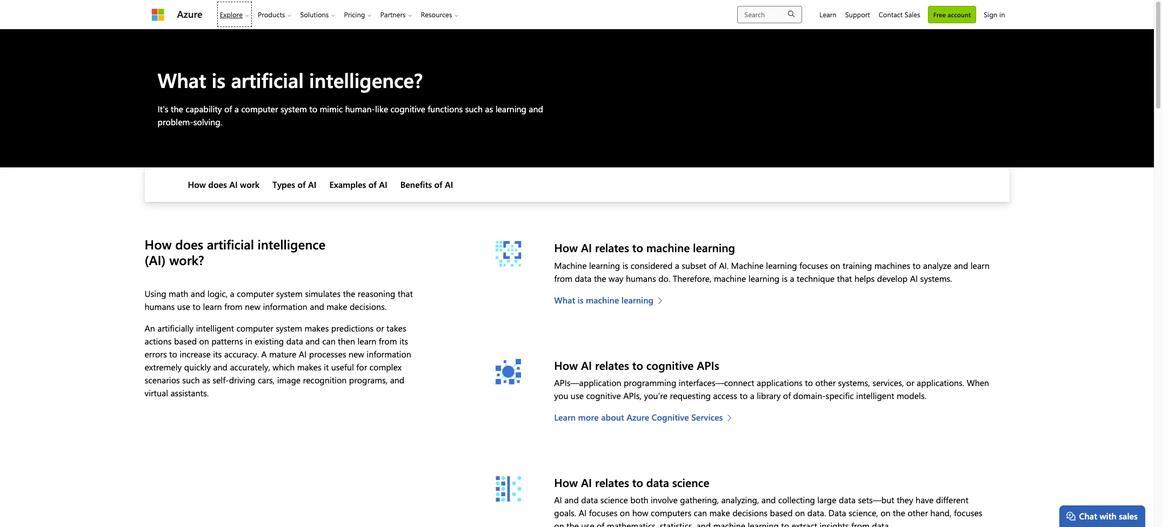 Task type: describe. For each thing, give the bounding box(es) containing it.
can inside the how ai relates to data science ai and data science both involve gathering, analyzing, and collecting large data sets—but they have different goals. ai focuses on how computers can make decisions based on data. data science, on the other hand, focuses on the use of mathematics, statistics, and machine learning to extract insights from data.
[[694, 508, 707, 519]]

existing
[[255, 336, 284, 347]]

does for artificial
[[175, 236, 203, 253]]

using math and logic, a computer system simulates the reasoning that humans use to learn from new information and make decisions.
[[145, 288, 413, 313]]

specific
[[826, 390, 854, 402]]

does for ai
[[208, 179, 227, 191]]

from inside "using math and logic, a computer system simulates the reasoning that humans use to learn from new information and make decisions."
[[224, 301, 243, 313]]

other inside how ai relates to cognitive apis apis—application programming interfaces—connect applications to other systems, services, or applications. when you use cognitive apis, you're requesting access to a library of domain-specific intelligent models.
[[816, 377, 836, 389]]

data up data
[[839, 495, 856, 506]]

learn link
[[816, 0, 841, 29]]

0 horizontal spatial focuses
[[589, 508, 618, 519]]

it
[[324, 362, 329, 373]]

intelligent inside an artificially intelligent computer system makes predictions or takes actions based on patterns in existing data and can then learn from its errors to increase its accuracy. a mature ai processes new information extremely quickly and accurately, which makes it useful for complex scenarios such as self-driving cars, image recognition programs, and virtual assistants.
[[196, 323, 234, 334]]

the down they at the right bottom
[[893, 508, 906, 519]]

interfaces—connect
[[679, 377, 755, 389]]

library
[[757, 390, 781, 402]]

new inside "using math and logic, a computer system simulates the reasoning that humans use to learn from new information and make decisions."
[[245, 301, 261, 313]]

recognition
[[303, 375, 347, 386]]

products button
[[254, 0, 296, 29]]

systems,
[[838, 377, 870, 389]]

explore
[[220, 10, 243, 19]]

from inside how ai relates to machine learning machine learning is considered a subset of ai. machine learning focuses on training machines to analyze and learn from data the way humans do. therefore, machine learning is a technique that helps develop ai systems.
[[554, 273, 573, 284]]

more
[[578, 412, 599, 423]]

science,
[[849, 508, 879, 519]]

from inside the how ai relates to data science ai and data science both involve gathering, analyzing, and collecting large data sets—but they have different goals. ai focuses on how computers can make decisions based on data. data science, on the other hand, focuses on the use of mathematics, statistics, and machine learning to extract insights from data.
[[852, 521, 870, 528]]

intelligence?
[[309, 67, 423, 93]]

contact
[[879, 10, 903, 19]]

useful
[[331, 362, 354, 373]]

mature
[[269, 349, 297, 360]]

free account link
[[928, 6, 977, 23]]

capability
[[186, 103, 222, 115]]

(ai)
[[145, 252, 166, 269]]

extract
[[792, 521, 818, 528]]

have
[[916, 495, 934, 506]]

a left subset
[[675, 260, 680, 271]]

apis
[[697, 358, 720, 373]]

cognitive inside 'it's the capability of a computer system to mimic human-like cognitive functions such as learning and problem-solving.'
[[391, 103, 426, 115]]

an
[[145, 323, 155, 334]]

azure link
[[177, 7, 203, 22]]

solving.
[[193, 116, 222, 128]]

ai.
[[719, 260, 729, 271]]

how for how does ai work
[[188, 179, 206, 191]]

to up considered
[[633, 240, 643, 255]]

relates for data
[[595, 475, 629, 490]]

from inside an artificially intelligent computer system makes predictions or takes actions based on patterns in existing data and can then learn from its errors to increase its accuracy. a mature ai processes new information extremely quickly and accurately, which makes it useful for complex scenarios such as self-driving cars, image recognition programs, and virtual assistants.
[[379, 336, 397, 347]]

self-
[[213, 375, 229, 386]]

machine inside the how ai relates to data science ai and data science both involve gathering, analyzing, and collecting large data sets—but they have different goals. ai focuses on how computers can make decisions based on data. data science, on the other hand, focuses on the use of mathematics, statistics, and machine learning to extract insights from data.
[[713, 521, 746, 528]]

sign in link
[[980, 0, 1010, 29]]

system for to
[[281, 103, 307, 115]]

contact sales link
[[875, 0, 925, 29]]

you
[[554, 390, 569, 402]]

based inside the how ai relates to data science ai and data science both involve gathering, analyzing, and collecting large data sets—but they have different goals. ai focuses on how computers can make decisions based on data. data science, on the other hand, focuses on the use of mathematics, statistics, and machine learning to extract insights from data.
[[770, 508, 793, 519]]

about
[[601, 412, 624, 423]]

Global search field
[[738, 6, 803, 23]]

learn for learn more about azure cognitive services
[[554, 412, 576, 423]]

how ai relates to machine learning machine learning is considered a subset of ai. machine learning focuses on training machines to analyze and learn from data the way humans do. therefore, machine learning is a technique that helps develop ai systems.
[[554, 240, 990, 284]]

helps
[[855, 273, 875, 284]]

2 horizontal spatial focuses
[[954, 508, 983, 519]]

data up involve
[[647, 475, 669, 490]]

how ai relates to data science ai and data science both involve gathering, analyzing, and collecting large data sets—but they have different goals. ai focuses on how computers can make decisions based on data. data science, on the other hand, focuses on the use of mathematics, statistics, and machine learning to extract insights from data.
[[554, 475, 983, 528]]

both
[[631, 495, 649, 506]]

0 vertical spatial makes
[[305, 323, 329, 334]]

use inside how ai relates to cognitive apis apis—application programming interfaces—connect applications to other systems, services, or applications. when you use cognitive apis, you're requesting access to a library of domain-specific intelligent models.
[[571, 390, 584, 402]]

reasoning
[[358, 288, 396, 300]]

involve
[[651, 495, 678, 506]]

programming
[[624, 377, 677, 389]]

pricing
[[344, 10, 365, 19]]

2 horizontal spatial cognitive
[[647, 358, 694, 373]]

0 vertical spatial science
[[673, 475, 710, 490]]

resources button
[[417, 0, 463, 29]]

which
[[273, 362, 295, 373]]

to right the access
[[740, 390, 748, 402]]

a
[[261, 349, 267, 360]]

support
[[846, 10, 871, 19]]

learn for learn
[[820, 10, 837, 19]]

technique
[[797, 273, 835, 284]]

to left the 'analyze'
[[913, 260, 921, 271]]

solutions button
[[296, 0, 340, 29]]

1 vertical spatial data.
[[872, 521, 891, 528]]

data
[[829, 508, 847, 519]]

services,
[[873, 377, 904, 389]]

machine down ai.
[[714, 273, 746, 284]]

support link
[[841, 0, 875, 29]]

math
[[169, 288, 188, 300]]

complex
[[370, 362, 402, 373]]

of inside 'it's the capability of a computer system to mimic human-like cognitive functions such as learning and problem-solving.'
[[224, 103, 232, 115]]

data inside an artificially intelligent computer system makes predictions or takes actions based on patterns in existing data and can then learn from its errors to increase its accuracy. a mature ai processes new information extremely quickly and accurately, which makes it useful for complex scenarios such as self-driving cars, image recognition programs, and virtual assistants.
[[286, 336, 303, 347]]

how for how does artificial intelligence (ai) work?
[[145, 236, 172, 253]]

programs,
[[349, 375, 388, 386]]

what is machine learning link
[[554, 294, 669, 307]]

collecting
[[779, 495, 815, 506]]

do.
[[659, 273, 671, 284]]

1 vertical spatial science
[[601, 495, 628, 506]]

intelligence
[[258, 236, 326, 253]]

1 horizontal spatial its
[[400, 336, 408, 347]]

on inside an artificially intelligent computer system makes predictions or takes actions based on patterns in existing data and can then learn from its errors to increase its accuracy. a mature ai processes new information extremely quickly and accurately, which makes it useful for complex scenarios such as self-driving cars, image recognition programs, and virtual assistants.
[[199, 336, 209, 347]]

the inside "using math and logic, a computer system simulates the reasoning that humans use to learn from new information and make decisions."
[[343, 288, 356, 300]]

apis,
[[624, 390, 642, 402]]

that inside "using math and logic, a computer system simulates the reasoning that humans use to learn from new information and make decisions."
[[398, 288, 413, 300]]

chat
[[1080, 511, 1098, 522]]

subset
[[682, 260, 707, 271]]

learning inside 'it's the capability of a computer system to mimic human-like cognitive functions such as learning and problem-solving.'
[[496, 103, 527, 115]]

it's
[[158, 103, 169, 115]]

patterns
[[212, 336, 243, 347]]

0 horizontal spatial data.
[[808, 508, 826, 519]]

learn inside an artificially intelligent computer system makes predictions or takes actions based on patterns in existing data and can then learn from its errors to increase its accuracy. a mature ai processes new information extremely quickly and accurately, which makes it useful for complex scenarios such as self-driving cars, image recognition programs, and virtual assistants.
[[358, 336, 377, 347]]

how for how ai relates to machine learning machine learning is considered a subset of ai. machine learning focuses on training machines to analyze and learn from data the way humans do. therefore, machine learning is a technique that helps develop ai systems.
[[554, 240, 578, 255]]

services
[[692, 412, 723, 423]]

gathering,
[[680, 495, 719, 506]]

of right benefits
[[434, 179, 443, 191]]

using
[[145, 288, 166, 300]]

in inside the sign in link
[[1000, 10, 1006, 19]]

explore button
[[216, 0, 254, 29]]

on inside how ai relates to machine learning machine learning is considered a subset of ai. machine learning focuses on training machines to analyze and learn from data the way humans do. therefore, machine learning is a technique that helps develop ai systems.
[[831, 260, 841, 271]]

azure inside learn more about azure cognitive services link
[[627, 412, 650, 423]]

a inside "using math and logic, a computer system simulates the reasoning that humans use to learn from new information and make decisions."
[[230, 288, 235, 300]]

models.
[[897, 390, 927, 402]]

they
[[897, 495, 914, 506]]

new inside an artificially intelligent computer system makes predictions or takes actions based on patterns in existing data and can then learn from its errors to increase its accuracy. a mature ai processes new information extremely quickly and accurately, which makes it useful for complex scenarios such as self-driving cars, image recognition programs, and virtual assistants.
[[349, 349, 364, 360]]

information inside an artificially intelligent computer system makes predictions or takes actions based on patterns in existing data and can then learn from its errors to increase its accuracy. a mature ai processes new information extremely quickly and accurately, which makes it useful for complex scenarios such as self-driving cars, image recognition programs, and virtual assistants.
[[367, 349, 411, 360]]

actions
[[145, 336, 172, 347]]

computers
[[651, 508, 692, 519]]

2 machine from the left
[[731, 260, 764, 271]]

sets—but
[[858, 495, 895, 506]]

of inside how ai relates to cognitive apis apis—application programming interfaces—connect applications to other systems, services, or applications. when you use cognitive apis, you're requesting access to a library of domain-specific intelligent models.
[[783, 390, 791, 402]]

how for how ai relates to data science ai and data science both involve gathering, analyzing, and collecting large data sets—but they have different goals. ai focuses on how computers can make decisions based on data. data science, on the other hand, focuses on the use of mathematics, statistics, and machine learning to extract insights from data.
[[554, 475, 578, 490]]

on up extract at the right bottom of the page
[[795, 508, 805, 519]]

logic,
[[208, 288, 228, 300]]

the inside how ai relates to machine learning machine learning is considered a subset of ai. machine learning focuses on training machines to analyze and learn from data the way humans do. therefore, machine learning is a technique that helps develop ai systems.
[[594, 273, 607, 284]]

pricing button
[[340, 0, 376, 29]]



Task type: vqa. For each thing, say whether or not it's contained in the screenshot.
the topmost the on
no



Task type: locate. For each thing, give the bounding box(es) containing it.
the left way
[[594, 273, 607, 284]]

work?
[[169, 252, 204, 269]]

to inside "using math and logic, a computer system simulates the reasoning that humans use to learn from new information and make decisions."
[[193, 301, 201, 313]]

system inside "using math and logic, a computer system simulates the reasoning that humans use to learn from new information and make decisions."
[[276, 288, 303, 300]]

1 vertical spatial in
[[245, 336, 252, 347]]

to inside 'it's the capability of a computer system to mimic human-like cognitive functions such as learning and problem-solving.'
[[309, 103, 317, 115]]

types
[[273, 179, 295, 191]]

computer down what is artificial intelligence?
[[241, 103, 278, 115]]

0 horizontal spatial other
[[816, 377, 836, 389]]

0 vertical spatial new
[[245, 301, 261, 313]]

artificial inside how does artificial intelligence (ai) work?
[[207, 236, 254, 253]]

learn left the support
[[820, 10, 837, 19]]

system inside an artificially intelligent computer system makes predictions or takes actions based on patterns in existing data and can then learn from its errors to increase its accuracy. a mature ai processes new information extremely quickly and accurately, which makes it useful for complex scenarios such as self-driving cars, image recognition programs, and virtual assistants.
[[276, 323, 302, 334]]

1 horizontal spatial cognitive
[[586, 390, 621, 402]]

processes
[[309, 349, 346, 360]]

or up models. on the right of page
[[907, 377, 915, 389]]

1 horizontal spatial based
[[770, 508, 793, 519]]

learn
[[820, 10, 837, 19], [554, 412, 576, 423]]

0 horizontal spatial that
[[398, 288, 413, 300]]

learn inside how ai relates to machine learning machine learning is considered a subset of ai. machine learning focuses on training machines to analyze and learn from data the way humans do. therefore, machine learning is a technique that helps develop ai systems.
[[971, 260, 990, 271]]

from down takes
[[379, 336, 397, 347]]

or left takes
[[376, 323, 384, 334]]

Search azure.com text field
[[738, 6, 803, 23]]

focuses inside how ai relates to machine learning machine learning is considered a subset of ai. machine learning focuses on training machines to analyze and learn from data the way humans do. therefore, machine learning is a technique that helps develop ai systems.
[[800, 260, 828, 271]]

1 vertical spatial humans
[[145, 301, 175, 313]]

a inside how ai relates to cognitive apis apis—application programming interfaces—connect applications to other systems, services, or applications. when you use cognitive apis, you're requesting access to a library of domain-specific intelligent models.
[[750, 390, 755, 402]]

examples of ai link
[[330, 179, 388, 191]]

cognitive
[[652, 412, 689, 423]]

how inside the how ai relates to data science ai and data science both involve gathering, analyzing, and collecting large data sets—but they have different goals. ai focuses on how computers can make decisions based on data. data science, on the other hand, focuses on the use of mathematics, statistics, and machine learning to extract insights from data.
[[554, 475, 578, 490]]

data left both
[[581, 495, 598, 506]]

1 horizontal spatial can
[[694, 508, 707, 519]]

2 vertical spatial relates
[[595, 475, 629, 490]]

1 horizontal spatial science
[[673, 475, 710, 490]]

its down takes
[[400, 336, 408, 347]]

relates inside the how ai relates to data science ai and data science both involve gathering, analyzing, and collecting large data sets—but they have different goals. ai focuses on how computers can make decisions based on data. data science, on the other hand, focuses on the use of mathematics, statistics, and machine learning to extract insights from data.
[[595, 475, 629, 490]]

analyze
[[923, 260, 952, 271]]

learn more about azure cognitive services link
[[554, 411, 738, 424]]

relates for cognitive
[[595, 358, 629, 373]]

machine down decisions
[[713, 521, 746, 528]]

use inside the how ai relates to data science ai and data science both involve gathering, analyzing, and collecting large data sets—but they have different goals. ai focuses on how computers can make decisions based on data. data science, on the other hand, focuses on the use of mathematics, statistics, and machine learning to extract insights from data.
[[581, 521, 595, 528]]

takes
[[387, 323, 407, 334]]

other down the have on the right bottom of the page
[[908, 508, 928, 519]]

1 horizontal spatial learn
[[820, 10, 837, 19]]

1 vertical spatial does
[[175, 236, 203, 253]]

computer
[[241, 103, 278, 115], [237, 288, 274, 300], [237, 323, 274, 334]]

or inside how ai relates to cognitive apis apis—application programming interfaces—connect applications to other systems, services, or applications. when you use cognitive apis, you're requesting access to a library of domain-specific intelligent models.
[[907, 377, 915, 389]]

what for what is artificial intelligence?
[[158, 67, 206, 93]]

in up accuracy.
[[245, 336, 252, 347]]

0 horizontal spatial its
[[213, 349, 222, 360]]

based up increase
[[174, 336, 197, 347]]

to inside an artificially intelligent computer system makes predictions or takes actions based on patterns in existing data and can then learn from its errors to increase its accuracy. a mature ai processes new information extremely quickly and accurately, which makes it useful for complex scenarios such as self-driving cars, image recognition programs, and virtual assistants.
[[169, 349, 177, 360]]

the
[[171, 103, 183, 115], [594, 273, 607, 284], [343, 288, 356, 300], [893, 508, 906, 519], [567, 521, 579, 528]]

0 vertical spatial intelligent
[[196, 323, 234, 334]]

0 vertical spatial can
[[322, 336, 336, 347]]

based inside an artificially intelligent computer system makes predictions or takes actions based on patterns in existing data and can then learn from its errors to increase its accuracy. a mature ai processes new information extremely quickly and accurately, which makes it useful for complex scenarios such as self-driving cars, image recognition programs, and virtual assistants.
[[174, 336, 197, 347]]

0 vertical spatial data.
[[808, 508, 826, 519]]

relates inside how ai relates to machine learning machine learning is considered a subset of ai. machine learning focuses on training machines to analyze and learn from data the way humans do. therefore, machine learning is a technique that helps develop ai systems.
[[595, 240, 629, 255]]

to up domain-
[[805, 377, 813, 389]]

1 horizontal spatial as
[[485, 103, 493, 115]]

solutions
[[300, 10, 329, 19]]

information up existing
[[263, 301, 308, 313]]

learn down you
[[554, 412, 576, 423]]

cognitive right like at the left of page
[[391, 103, 426, 115]]

the inside 'it's the capability of a computer system to mimic human-like cognitive functions such as learning and problem-solving.'
[[171, 103, 183, 115]]

computer for of
[[241, 103, 278, 115]]

such right functions on the left top
[[465, 103, 483, 115]]

1 vertical spatial other
[[908, 508, 928, 519]]

of down the applications
[[783, 390, 791, 402]]

training
[[843, 260, 872, 271]]

learn down logic,
[[203, 301, 222, 313]]

can up processes
[[322, 336, 336, 347]]

system up existing
[[276, 323, 302, 334]]

the up decisions.
[[343, 288, 356, 300]]

can down gathering,
[[694, 508, 707, 519]]

predictions
[[331, 323, 374, 334]]

in right sign on the right top of page
[[1000, 10, 1006, 19]]

1 horizontal spatial that
[[837, 273, 853, 284]]

applications
[[757, 377, 803, 389]]

of left ai.
[[709, 260, 717, 271]]

as inside an artificially intelligent computer system makes predictions or takes actions based on patterns in existing data and can then learn from its errors to increase its accuracy. a mature ai processes new information extremely quickly and accurately, which makes it useful for complex scenarios such as self-driving cars, image recognition programs, and virtual assistants.
[[202, 375, 210, 386]]

on left training at the right
[[831, 260, 841, 271]]

cognitive
[[391, 103, 426, 115], [647, 358, 694, 373], [586, 390, 621, 402]]

a left technique
[[790, 273, 795, 284]]

machine up considered
[[647, 240, 690, 255]]

examples
[[330, 179, 366, 191]]

that inside how ai relates to machine learning machine learning is considered a subset of ai. machine learning focuses on training machines to analyze and learn from data the way humans do. therefore, machine learning is a technique that helps develop ai systems.
[[837, 273, 853, 284]]

relates for machine
[[595, 240, 629, 255]]

of inside how ai relates to machine learning machine learning is considered a subset of ai. machine learning focuses on training machines to analyze and learn from data the way humans do. therefore, machine learning is a technique that helps develop ai systems.
[[709, 260, 717, 271]]

cars,
[[258, 375, 275, 386]]

on down goals.
[[554, 521, 564, 528]]

0 horizontal spatial humans
[[145, 301, 175, 313]]

relates up way
[[595, 240, 629, 255]]

0 vertical spatial does
[[208, 179, 227, 191]]

0 vertical spatial azure
[[177, 8, 203, 21]]

use left 'mathematics,' on the bottom of the page
[[581, 521, 595, 528]]

0 vertical spatial learn
[[971, 260, 990, 271]]

0 horizontal spatial machine
[[554, 260, 587, 271]]

0 vertical spatial such
[[465, 103, 483, 115]]

of right capability
[[224, 103, 232, 115]]

1 vertical spatial or
[[907, 377, 915, 389]]

then
[[338, 336, 355, 347]]

0 vertical spatial that
[[837, 273, 853, 284]]

on down "sets—but"
[[881, 508, 891, 519]]

use down math
[[177, 301, 190, 313]]

in
[[1000, 10, 1006, 19], [245, 336, 252, 347]]

how inside how does artificial intelligence (ai) work?
[[145, 236, 172, 253]]

focuses down the different
[[954, 508, 983, 519]]

statistics,
[[660, 521, 694, 528]]

a inside 'it's the capability of a computer system to mimic human-like cognitive functions such as learning and problem-solving.'
[[235, 103, 239, 115]]

learning inside what is machine learning link
[[622, 294, 654, 306]]

ai inside how ai relates to cognitive apis apis—application programming interfaces—connect applications to other systems, services, or applications. when you use cognitive apis, you're requesting access to a library of domain-specific intelligent models.
[[581, 358, 592, 373]]

cognitive down apis—application
[[586, 390, 621, 402]]

does left work
[[208, 179, 227, 191]]

benefits of ai
[[401, 179, 453, 191]]

can
[[322, 336, 336, 347], [694, 508, 707, 519]]

of right the types
[[298, 179, 306, 191]]

2 horizontal spatial learn
[[971, 260, 990, 271]]

way
[[609, 273, 624, 284]]

computer right logic,
[[237, 288, 274, 300]]

0 vertical spatial cognitive
[[391, 103, 426, 115]]

1 relates from the top
[[595, 240, 629, 255]]

data up what is machine learning
[[575, 273, 592, 284]]

0 vertical spatial in
[[1000, 10, 1006, 19]]

1 vertical spatial makes
[[297, 362, 322, 373]]

machine down way
[[586, 294, 619, 306]]

machines
[[875, 260, 911, 271]]

like
[[375, 103, 388, 115]]

that down training at the right
[[837, 273, 853, 284]]

0 horizontal spatial based
[[174, 336, 197, 347]]

0 vertical spatial make
[[327, 301, 347, 313]]

azure inside primary element
[[177, 8, 203, 21]]

how
[[632, 508, 649, 519]]

to left mimic
[[309, 103, 317, 115]]

1 horizontal spatial learn
[[358, 336, 377, 347]]

driving
[[229, 375, 256, 386]]

sales
[[905, 10, 921, 19]]

relates inside how ai relates to cognitive apis apis—application programming interfaces—connect applications to other systems, services, or applications. when you use cognitive apis, you're requesting access to a library of domain-specific intelligent models.
[[595, 358, 629, 373]]

artificial
[[231, 67, 304, 93], [207, 236, 254, 253]]

1 horizontal spatial in
[[1000, 10, 1006, 19]]

machine up what is machine learning
[[554, 260, 587, 271]]

primary element
[[145, 0, 470, 29]]

to up extremely
[[169, 349, 177, 360]]

1 vertical spatial what
[[554, 294, 575, 306]]

3 relates from the top
[[595, 475, 629, 490]]

0 vertical spatial system
[[281, 103, 307, 115]]

ai inside an artificially intelligent computer system makes predictions or takes actions based on patterns in existing data and can then learn from its errors to increase its accuracy. a mature ai processes new information extremely quickly and accurately, which makes it useful for complex scenarios such as self-driving cars, image recognition programs, and virtual assistants.
[[299, 349, 307, 360]]

system down what is artificial intelligence?
[[281, 103, 307, 115]]

of inside the how ai relates to data science ai and data science both involve gathering, analyzing, and collecting large data sets—but they have different goals. ai focuses on how computers can make decisions based on data. data science, on the other hand, focuses on the use of mathematics, statistics, and machine learning to extract insights from data.
[[597, 521, 605, 528]]

therefore,
[[673, 273, 712, 284]]

make inside "using math and logic, a computer system simulates the reasoning that humans use to learn from new information and make decisions."
[[327, 301, 347, 313]]

how
[[188, 179, 206, 191], [145, 236, 172, 253], [554, 240, 578, 255], [554, 358, 578, 373], [554, 475, 578, 490]]

can inside an artificially intelligent computer system makes predictions or takes actions based on patterns in existing data and can then learn from its errors to increase its accuracy. a mature ai processes new information extremely quickly and accurately, which makes it useful for complex scenarios such as self-driving cars, image recognition programs, and virtual assistants.
[[322, 336, 336, 347]]

1 vertical spatial new
[[349, 349, 364, 360]]

make inside the how ai relates to data science ai and data science both involve gathering, analyzing, and collecting large data sets—but they have different goals. ai focuses on how computers can make decisions based on data. data science, on the other hand, focuses on the use of mathematics, statistics, and machine learning to extract insights from data.
[[710, 508, 730, 519]]

1 horizontal spatial humans
[[626, 273, 656, 284]]

1 vertical spatial computer
[[237, 288, 274, 300]]

learn inside learn more about azure cognitive services link
[[554, 412, 576, 423]]

errors
[[145, 349, 167, 360]]

1 machine from the left
[[554, 260, 587, 271]]

functions
[[428, 103, 463, 115]]

1 horizontal spatial what
[[554, 294, 575, 306]]

learning
[[496, 103, 527, 115], [693, 240, 735, 255], [589, 260, 620, 271], [766, 260, 797, 271], [749, 273, 780, 284], [622, 294, 654, 306], [748, 521, 779, 528]]

to
[[309, 103, 317, 115], [633, 240, 643, 255], [913, 260, 921, 271], [193, 301, 201, 313], [169, 349, 177, 360], [633, 358, 643, 373], [805, 377, 813, 389], [740, 390, 748, 402], [633, 475, 643, 490], [782, 521, 790, 528]]

1 vertical spatial based
[[770, 508, 793, 519]]

benefits of ai link
[[401, 179, 453, 191]]

0 horizontal spatial what
[[158, 67, 206, 93]]

how inside how ai relates to cognitive apis apis—application programming interfaces—connect applications to other systems, services, or applications. when you use cognitive apis, you're requesting access to a library of domain-specific intelligent models.
[[554, 358, 578, 373]]

a left library
[[750, 390, 755, 402]]

and
[[529, 103, 543, 115], [954, 260, 969, 271], [191, 288, 205, 300], [310, 301, 324, 313], [306, 336, 320, 347], [213, 362, 228, 373], [390, 375, 405, 386], [565, 495, 579, 506], [762, 495, 776, 506], [697, 521, 711, 528]]

considered
[[631, 260, 673, 271]]

humans inside "using math and logic, a computer system simulates the reasoning that humans use to learn from new information and make decisions."
[[145, 301, 175, 313]]

does right (ai)
[[175, 236, 203, 253]]

learn inside learn link
[[820, 10, 837, 19]]

types of ai link
[[273, 179, 317, 191]]

other inside the how ai relates to data science ai and data science both involve gathering, analyzing, and collecting large data sets—but they have different goals. ai focuses on how computers can make decisions based on data. data science, on the other hand, focuses on the use of mathematics, statistics, and machine learning to extract insights from data.
[[908, 508, 928, 519]]

makes up processes
[[305, 323, 329, 334]]

what for what is machine learning
[[554, 294, 575, 306]]

different
[[936, 495, 969, 506]]

learn right the 'analyze'
[[971, 260, 990, 271]]

data up mature
[[286, 336, 303, 347]]

data inside how ai relates to machine learning machine learning is considered a subset of ai. machine learning focuses on training machines to analyze and learn from data the way humans do. therefore, machine learning is a technique that helps develop ai systems.
[[575, 273, 592, 284]]

new up existing
[[245, 301, 261, 313]]

0 vertical spatial relates
[[595, 240, 629, 255]]

1 vertical spatial azure
[[627, 412, 650, 423]]

does inside how does artificial intelligence (ai) work?
[[175, 236, 203, 253]]

hand,
[[931, 508, 952, 519]]

apis—application
[[554, 377, 622, 389]]

applications.
[[917, 377, 965, 389]]

domain-
[[794, 390, 826, 402]]

such inside 'it's the capability of a computer system to mimic human-like cognitive functions such as learning and problem-solving.'
[[465, 103, 483, 115]]

1 horizontal spatial information
[[367, 349, 411, 360]]

information inside "using math and logic, a computer system simulates the reasoning that humans use to learn from new information and make decisions."
[[263, 301, 308, 313]]

machine right ai.
[[731, 260, 764, 271]]

from down science,
[[852, 521, 870, 528]]

azure down apis,
[[627, 412, 650, 423]]

how for how ai relates to cognitive apis apis—application programming interfaces—connect applications to other systems, services, or applications. when you use cognitive apis, you're requesting access to a library of domain-specific intelligent models.
[[554, 358, 578, 373]]

0 vertical spatial use
[[177, 301, 190, 313]]

or inside an artificially intelligent computer system makes predictions or takes actions based on patterns in existing data and can then learn from its errors to increase its accuracy. a mature ai processes new information extremely quickly and accurately, which makes it useful for complex scenarios such as self-driving cars, image recognition programs, and virtual assistants.
[[376, 323, 384, 334]]

as
[[485, 103, 493, 115], [202, 375, 210, 386]]

1 vertical spatial its
[[213, 349, 222, 360]]

when
[[967, 377, 990, 389]]

2 vertical spatial use
[[581, 521, 595, 528]]

1 horizontal spatial other
[[908, 508, 928, 519]]

0 vertical spatial learn
[[820, 10, 837, 19]]

science up gathering,
[[673, 475, 710, 490]]

benefits
[[401, 179, 432, 191]]

make down simulates
[[327, 301, 347, 313]]

learn inside "using math and logic, a computer system simulates the reasoning that humans use to learn from new information and make decisions."
[[203, 301, 222, 313]]

learn more about azure cognitive services
[[554, 412, 723, 423]]

computer inside an artificially intelligent computer system makes predictions or takes actions based on patterns in existing data and can then learn from its errors to increase its accuracy. a mature ai processes new information extremely quickly and accurately, which makes it useful for complex scenarios such as self-driving cars, image recognition programs, and virtual assistants.
[[237, 323, 274, 334]]

1 horizontal spatial new
[[349, 349, 364, 360]]

large
[[818, 495, 837, 506]]

system for simulates
[[276, 288, 303, 300]]

0 vertical spatial based
[[174, 336, 197, 347]]

information up 'complex'
[[367, 349, 411, 360]]

1 horizontal spatial does
[[208, 179, 227, 191]]

learning inside the how ai relates to data science ai and data science both involve gathering, analyzing, and collecting large data sets—but they have different goals. ai focuses on how computers can make decisions based on data. data science, on the other hand, focuses on the use of mathematics, statistics, and machine learning to extract insights from data.
[[748, 521, 779, 528]]

its down patterns
[[213, 349, 222, 360]]

from down logic,
[[224, 301, 243, 313]]

1 vertical spatial information
[[367, 349, 411, 360]]

intelligent up patterns
[[196, 323, 234, 334]]

focuses up technique
[[800, 260, 828, 271]]

based down collecting
[[770, 508, 793, 519]]

1 vertical spatial such
[[182, 375, 200, 386]]

on up increase
[[199, 336, 209, 347]]

free account
[[934, 10, 971, 19]]

data
[[575, 273, 592, 284], [286, 336, 303, 347], [647, 475, 669, 490], [581, 495, 598, 506], [839, 495, 856, 506]]

extremely
[[145, 362, 182, 373]]

machine
[[647, 240, 690, 255], [714, 273, 746, 284], [586, 294, 619, 306], [713, 521, 746, 528]]

on
[[831, 260, 841, 271], [199, 336, 209, 347], [620, 508, 630, 519], [795, 508, 805, 519], [881, 508, 891, 519], [554, 521, 564, 528]]

its
[[400, 336, 408, 347], [213, 349, 222, 360]]

virtual
[[145, 388, 168, 399]]

as inside 'it's the capability of a computer system to mimic human-like cognitive functions such as learning and problem-solving.'
[[485, 103, 493, 115]]

science left both
[[601, 495, 628, 506]]

such up the assistants.
[[182, 375, 200, 386]]

to up programming
[[633, 358, 643, 373]]

the up problem-
[[171, 103, 183, 115]]

1 vertical spatial artificial
[[207, 236, 254, 253]]

humans down using on the left bottom of the page
[[145, 301, 175, 313]]

1 vertical spatial cognitive
[[647, 358, 694, 373]]

0 vertical spatial other
[[816, 377, 836, 389]]

0 horizontal spatial intelligent
[[196, 323, 234, 334]]

1 horizontal spatial make
[[710, 508, 730, 519]]

to up artificially
[[193, 301, 201, 313]]

1 vertical spatial that
[[398, 288, 413, 300]]

to left extract at the right bottom of the page
[[782, 521, 790, 528]]

assistants.
[[171, 388, 209, 399]]

develop
[[878, 273, 908, 284]]

humans down considered
[[626, 273, 656, 284]]

0 horizontal spatial cognitive
[[391, 103, 426, 115]]

intelligent inside how ai relates to cognitive apis apis—application programming interfaces—connect applications to other systems, services, or applications. when you use cognitive apis, you're requesting access to a library of domain-specific intelligent models.
[[857, 390, 895, 402]]

0 vertical spatial its
[[400, 336, 408, 347]]

artificial for does
[[207, 236, 254, 253]]

0 vertical spatial what
[[158, 67, 206, 93]]

account
[[948, 10, 971, 19]]

types of ai
[[273, 179, 317, 191]]

a right logic,
[[230, 288, 235, 300]]

0 horizontal spatial as
[[202, 375, 210, 386]]

1 vertical spatial make
[[710, 508, 730, 519]]

the down goals.
[[567, 521, 579, 528]]

2 vertical spatial learn
[[358, 336, 377, 347]]

that right reasoning
[[398, 288, 413, 300]]

humans inside how ai relates to machine learning machine learning is considered a subset of ai. machine learning focuses on training machines to analyze and learn from data the way humans do. therefore, machine learning is a technique that helps develop ai systems.
[[626, 273, 656, 284]]

how inside how ai relates to machine learning machine learning is considered a subset of ai. machine learning focuses on training machines to analyze and learn from data the way humans do. therefore, machine learning is a technique that helps develop ai systems.
[[554, 240, 578, 255]]

on up 'mathematics,' on the bottom of the page
[[620, 508, 630, 519]]

0 vertical spatial computer
[[241, 103, 278, 115]]

0 horizontal spatial information
[[263, 301, 308, 313]]

analyzing,
[[722, 495, 759, 506]]

1 horizontal spatial azure
[[627, 412, 650, 423]]

0 horizontal spatial new
[[245, 301, 261, 313]]

1 vertical spatial system
[[276, 288, 303, 300]]

1 vertical spatial learn
[[554, 412, 576, 423]]

for
[[357, 362, 367, 373]]

to up both
[[633, 475, 643, 490]]

computer inside "using math and logic, a computer system simulates the reasoning that humans use to learn from new information and make decisions."
[[237, 288, 274, 300]]

0 horizontal spatial such
[[182, 375, 200, 386]]

of left 'mathematics,' on the bottom of the page
[[597, 521, 605, 528]]

scenarios
[[145, 375, 180, 386]]

computer up existing
[[237, 323, 274, 334]]

insights
[[820, 521, 849, 528]]

0 horizontal spatial make
[[327, 301, 347, 313]]

a
[[235, 103, 239, 115], [675, 260, 680, 271], [790, 273, 795, 284], [230, 288, 235, 300], [750, 390, 755, 402]]

azure left explore
[[177, 8, 203, 21]]

as left self- on the bottom
[[202, 375, 210, 386]]

artificial for is
[[231, 67, 304, 93]]

system inside 'it's the capability of a computer system to mimic human-like cognitive functions such as learning and problem-solving.'
[[281, 103, 307, 115]]

sales
[[1119, 511, 1138, 522]]

0 horizontal spatial in
[[245, 336, 252, 347]]

0 vertical spatial artificial
[[231, 67, 304, 93]]

makes
[[305, 323, 329, 334], [297, 362, 322, 373]]

0 horizontal spatial learn
[[203, 301, 222, 313]]

accurately,
[[230, 362, 270, 373]]

1 vertical spatial as
[[202, 375, 210, 386]]

make down gathering,
[[710, 508, 730, 519]]

accuracy.
[[224, 349, 259, 360]]

1 vertical spatial use
[[571, 390, 584, 402]]

products
[[258, 10, 285, 19]]

2 vertical spatial cognitive
[[586, 390, 621, 402]]

0 vertical spatial as
[[485, 103, 493, 115]]

data. up extract at the right bottom of the page
[[808, 508, 826, 519]]

1 vertical spatial relates
[[595, 358, 629, 373]]

focuses up 'mathematics,' on the bottom of the page
[[589, 508, 618, 519]]

computer inside 'it's the capability of a computer system to mimic human-like cognitive functions such as learning and problem-solving.'
[[241, 103, 278, 115]]

1 vertical spatial intelligent
[[857, 390, 895, 402]]

0 vertical spatial information
[[263, 301, 308, 313]]

1 horizontal spatial data.
[[872, 521, 891, 528]]

in inside an artificially intelligent computer system makes predictions or takes actions based on patterns in existing data and can then learn from its errors to increase its accuracy. a mature ai processes new information extremely quickly and accurately, which makes it useful for complex scenarios such as self-driving cars, image recognition programs, and virtual assistants.
[[245, 336, 252, 347]]

2 vertical spatial computer
[[237, 323, 274, 334]]

relates up 'mathematics,' on the bottom of the page
[[595, 475, 629, 490]]

use right you
[[571, 390, 584, 402]]

and inside how ai relates to machine learning machine learning is considered a subset of ai. machine learning focuses on training machines to analyze and learn from data the way humans do. therefore, machine learning is a technique that helps develop ai systems.
[[954, 260, 969, 271]]

1 horizontal spatial machine
[[731, 260, 764, 271]]

0 horizontal spatial can
[[322, 336, 336, 347]]

information
[[263, 301, 308, 313], [367, 349, 411, 360]]

with
[[1100, 511, 1117, 522]]

that
[[837, 273, 853, 284], [398, 288, 413, 300]]

computer for logic,
[[237, 288, 274, 300]]

use inside "using math and logic, a computer system simulates the reasoning that humans use to learn from new information and make decisions."
[[177, 301, 190, 313]]

partners button
[[376, 0, 417, 29]]

data. down science,
[[872, 521, 891, 528]]

a right capability
[[235, 103, 239, 115]]

such inside an artificially intelligent computer system makes predictions or takes actions based on patterns in existing data and can then learn from its errors to increase its accuracy. a mature ai processes new information extremely quickly and accurately, which makes it useful for complex scenarios such as self-driving cars, image recognition programs, and virtual assistants.
[[182, 375, 200, 386]]

0 horizontal spatial learn
[[554, 412, 576, 423]]

2 vertical spatial system
[[276, 323, 302, 334]]

1 horizontal spatial such
[[465, 103, 483, 115]]

new up "for"
[[349, 349, 364, 360]]

and inside 'it's the capability of a computer system to mimic human-like cognitive functions such as learning and problem-solving.'
[[529, 103, 543, 115]]

2 relates from the top
[[595, 358, 629, 373]]

cognitive up programming
[[647, 358, 694, 373]]

machine
[[554, 260, 587, 271], [731, 260, 764, 271]]

of right examples
[[369, 179, 377, 191]]



